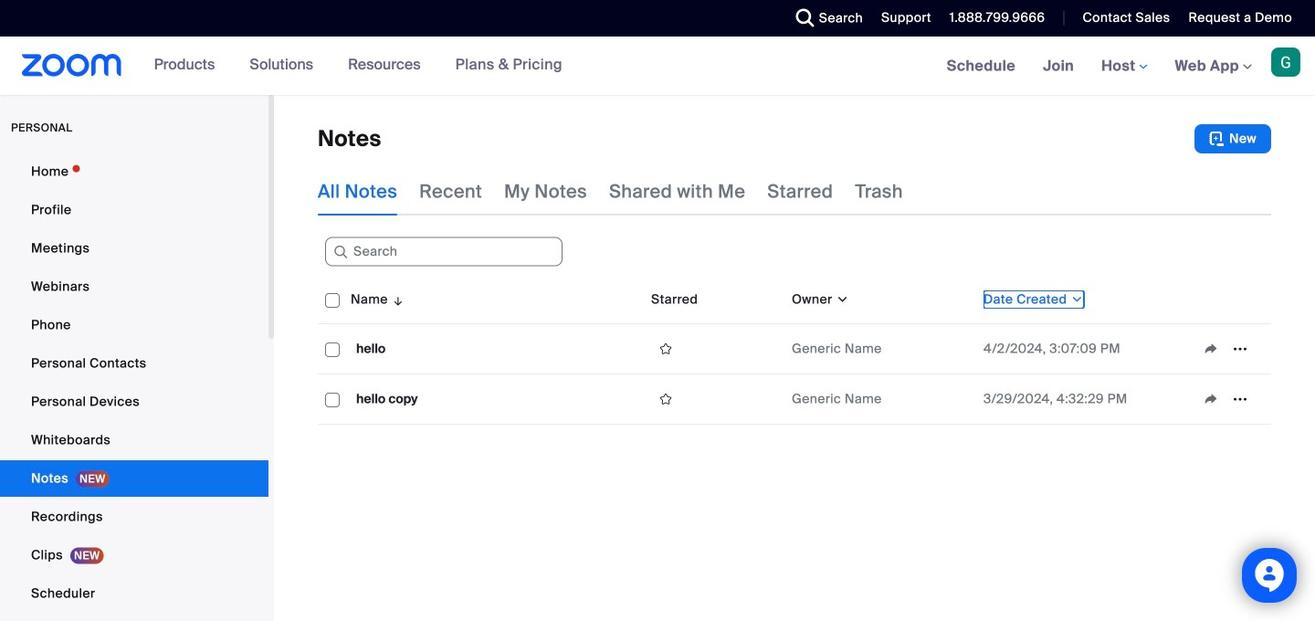 Task type: vqa. For each thing, say whether or not it's contained in the screenshot.
hello copy unstarred image Application
yes



Task type: locate. For each thing, give the bounding box(es) containing it.
zoom logo image
[[22, 54, 122, 77]]

product information navigation
[[140, 37, 576, 95]]

share image
[[1197, 341, 1226, 357], [1197, 391, 1226, 408]]

arrow down image
[[388, 289, 405, 311]]

0 vertical spatial share image
[[1197, 341, 1226, 357]]

share image up more options for hello copy image
[[1197, 341, 1226, 357]]

1 vertical spatial share image
[[1197, 391, 1226, 408]]

application
[[318, 276, 1272, 425], [1197, 335, 1265, 363], [1197, 386, 1265, 413]]

application for hello copy unstarred icon
[[1197, 386, 1265, 413]]

banner
[[0, 37, 1316, 96]]

2 share image from the top
[[1197, 391, 1226, 408]]

1 share image from the top
[[1197, 341, 1226, 357]]

share image down more options for hello icon
[[1197, 391, 1226, 408]]

tabs of all notes page tab list
[[318, 168, 904, 216]]



Task type: describe. For each thing, give the bounding box(es) containing it.
Search text field
[[325, 237, 563, 267]]

more options for hello copy image
[[1226, 391, 1256, 408]]

more options for hello image
[[1226, 341, 1256, 357]]

meetings navigation
[[934, 37, 1316, 96]]

application for hello unstarred image at the bottom of the page
[[1197, 335, 1265, 363]]

share image for more options for hello icon
[[1197, 341, 1226, 357]]

hello copy unstarred image
[[652, 391, 681, 408]]

hello unstarred image
[[652, 341, 681, 357]]

share image for more options for hello copy image
[[1197, 391, 1226, 408]]

personal menu menu
[[0, 154, 269, 621]]

profile picture image
[[1272, 48, 1301, 77]]



